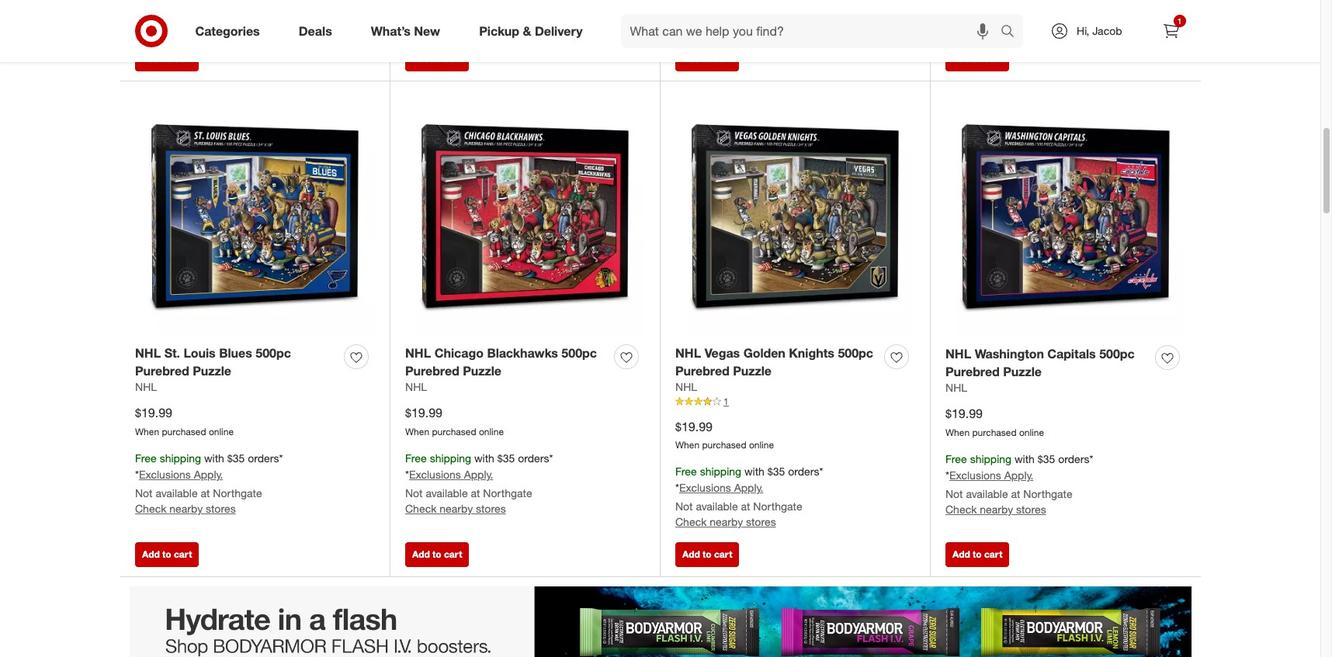 Task type: vqa. For each thing, say whether or not it's contained in the screenshot.
'Tops'
no



Task type: locate. For each thing, give the bounding box(es) containing it.
500pc
[[256, 345, 291, 361], [562, 345, 597, 361], [838, 345, 874, 361], [1100, 346, 1135, 362]]

check nearby stores button
[[135, 6, 236, 21], [946, 6, 1046, 22], [405, 19, 506, 34], [135, 502, 236, 517], [405, 502, 506, 517], [946, 502, 1046, 518], [676, 515, 776, 530]]

nhl st. louis blues 500pc purebred puzzle image
[[135, 97, 374, 336], [135, 97, 374, 336]]

what's new link
[[358, 14, 460, 48]]

free
[[135, 452, 157, 465], [405, 452, 427, 465], [946, 453, 967, 466], [676, 465, 697, 479]]

500pc inside "nhl vegas golden knights 500pc purebred puzzle"
[[838, 345, 874, 361]]

1 right 'jacob'
[[1178, 16, 1182, 26]]

when for nhl vegas golden knights 500pc purebred puzzle
[[676, 440, 700, 451]]

stores
[[206, 6, 236, 20], [1016, 7, 1046, 20], [476, 20, 506, 33], [753, 20, 783, 33], [206, 502, 236, 516], [476, 502, 506, 516], [1016, 503, 1046, 516], [746, 516, 776, 529]]

$35 for blackhawks
[[498, 452, 515, 465]]

$19.99
[[135, 406, 172, 421], [405, 406, 443, 421], [946, 406, 983, 422], [676, 419, 713, 435]]

purebred
[[135, 363, 189, 379], [405, 363, 460, 379], [676, 363, 730, 379], [946, 364, 1000, 379]]

apply. for nhl chicago blackhawks 500pc purebred puzzle
[[464, 468, 493, 481]]

purebred down st.
[[135, 363, 189, 379]]

free shipping with $35 orders* * exclusions apply. not available at northgate check nearby stores for capitals
[[946, 453, 1094, 516]]

exclusions apply. button
[[679, 0, 764, 16], [139, 467, 223, 483], [409, 467, 493, 483], [950, 468, 1034, 484], [679, 481, 764, 496]]

capitals
[[1048, 346, 1096, 362]]

new
[[414, 23, 440, 38]]

not for nhl chicago blackhawks 500pc purebred puzzle
[[405, 487, 423, 500]]

1 vertical spatial 1
[[724, 396, 729, 408]]

0 horizontal spatial 1
[[724, 396, 729, 408]]

advertisement region
[[120, 587, 1201, 658]]

0 horizontal spatial 1 link
[[676, 396, 915, 409]]

exclusions apply. button for nhl vegas golden knights 500pc purebred puzzle
[[679, 481, 764, 496]]

orders* for nhl st. louis blues 500pc purebred puzzle
[[248, 452, 283, 465]]

exclusions apply. button for nhl washington capitals 500pc purebred puzzle
[[950, 468, 1034, 484]]

nhl inside nhl chicago blackhawks 500pc purebred puzzle
[[405, 345, 431, 361]]

$35
[[227, 452, 245, 465], [498, 452, 515, 465], [1038, 453, 1055, 466], [768, 465, 785, 479]]

0 vertical spatial 1 link
[[1154, 14, 1188, 48]]

$19.99 for nhl st. louis blues 500pc purebred puzzle
[[135, 406, 172, 421]]

nhl chicago blackhawks 500pc purebred puzzle image
[[405, 97, 644, 336], [405, 97, 644, 336]]

not for nhl st. louis blues 500pc purebred puzzle
[[135, 487, 153, 500]]

exclusions apply. button for nhl chicago blackhawks 500pc purebred puzzle
[[409, 467, 493, 483]]

vegas
[[705, 345, 740, 361]]

nhl link for nhl vegas golden knights 500pc purebred puzzle
[[676, 380, 697, 396]]

apply.
[[734, 1, 764, 14], [194, 468, 223, 481], [464, 468, 493, 481], [1005, 469, 1034, 482], [734, 482, 764, 495]]

nearby
[[170, 6, 203, 20], [980, 7, 1013, 20], [440, 20, 473, 33], [170, 502, 203, 516], [440, 502, 473, 516], [980, 503, 1013, 516], [710, 516, 743, 529]]

2 horizontal spatial check nearby stores
[[946, 7, 1046, 20]]

when for nhl st. louis blues 500pc purebred puzzle
[[135, 427, 159, 438]]

free for nhl st. louis blues 500pc purebred puzzle
[[135, 452, 157, 465]]

* inside * exclusions apply. not available in stores
[[676, 1, 679, 14]]

nhl link for nhl st. louis blues 500pc purebred puzzle
[[135, 380, 157, 396]]

deals
[[299, 23, 332, 38]]

$35 for louis
[[227, 452, 245, 465]]

* exclusions apply. not available in stores
[[676, 1, 783, 33]]

northgate
[[213, 487, 262, 500], [483, 487, 532, 500], [1024, 488, 1073, 501], [753, 500, 803, 513]]

categories
[[195, 23, 260, 38]]

hi, jacob
[[1077, 24, 1122, 37]]

nhl vegas golden knights 500pc purebred puzzle image
[[676, 97, 915, 336], [676, 97, 915, 336]]

cart
[[174, 53, 192, 64], [444, 53, 462, 64], [714, 53, 733, 64], [985, 53, 1003, 64], [174, 549, 192, 560], [444, 549, 462, 560], [714, 549, 733, 560], [985, 549, 1003, 560]]

with for capitals
[[1015, 453, 1035, 466]]

1
[[1178, 16, 1182, 26], [724, 396, 729, 408]]

nhl washington capitals 500pc purebred puzzle image
[[946, 97, 1186, 336], [946, 97, 1186, 336]]

nhl link
[[135, 380, 157, 396], [405, 380, 427, 396], [676, 380, 697, 396], [946, 381, 968, 396]]

1 horizontal spatial 1
[[1178, 16, 1182, 26]]

500pc right knights
[[838, 345, 874, 361]]

categories link
[[182, 14, 279, 48]]

purchased for nhl vegas golden knights 500pc purebred puzzle
[[702, 440, 747, 451]]

not
[[676, 20, 693, 33], [135, 487, 153, 500], [405, 487, 423, 500], [946, 488, 963, 501], [676, 500, 693, 513]]

apply. inside * exclusions apply. not available in stores
[[734, 1, 764, 14]]

$19.99 for nhl vegas golden knights 500pc purebred puzzle
[[676, 419, 713, 435]]

shipping for nhl chicago blackhawks 500pc purebred puzzle
[[430, 452, 471, 465]]

500pc right blackhawks
[[562, 345, 597, 361]]

exclusions
[[679, 1, 731, 14], [139, 468, 191, 481], [409, 468, 461, 481], [950, 469, 1002, 482], [679, 482, 731, 495]]

purchased
[[162, 427, 206, 438], [432, 427, 476, 438], [973, 427, 1017, 439], [702, 440, 747, 451]]

nhl vegas golden knights 500pc purebred puzzle link
[[676, 345, 878, 380]]

orders* for nhl chicago blackhawks 500pc purebred puzzle
[[518, 452, 553, 465]]

exclusions for nhl st. louis blues 500pc purebred puzzle
[[139, 468, 191, 481]]

online for blackhawks
[[479, 427, 504, 438]]

puzzle down chicago
[[463, 363, 502, 379]]

with
[[204, 452, 224, 465], [474, 452, 495, 465], [1015, 453, 1035, 466], [745, 465, 765, 479]]

$19.99 for nhl chicago blackhawks 500pc purebred puzzle
[[405, 406, 443, 421]]

nhl inside "nhl vegas golden knights 500pc purebred puzzle"
[[676, 345, 701, 361]]

add to cart button
[[135, 46, 199, 71], [405, 46, 469, 71], [676, 46, 740, 71], [946, 46, 1010, 71], [135, 542, 199, 567], [405, 542, 469, 567], [676, 542, 740, 567], [946, 542, 1010, 567]]

apply. for nhl vegas golden knights 500pc purebred puzzle
[[734, 482, 764, 495]]

when for nhl washington capitals 500pc purebred puzzle
[[946, 427, 970, 439]]

delivery
[[535, 23, 583, 38]]

$19.99 for nhl washington capitals 500pc purebred puzzle
[[946, 406, 983, 422]]

1 down vegas
[[724, 396, 729, 408]]

free for nhl washington capitals 500pc purebred puzzle
[[946, 453, 967, 466]]

at for louis
[[201, 487, 210, 500]]

hi,
[[1077, 24, 1090, 37]]

northgate for golden
[[753, 500, 803, 513]]

jacob
[[1093, 24, 1122, 37]]

at
[[201, 487, 210, 500], [471, 487, 480, 500], [1011, 488, 1021, 501], [741, 500, 750, 513]]

* for nhl washington capitals 500pc purebred puzzle
[[946, 469, 950, 482]]

1 link down nhl vegas golden knights 500pc purebred puzzle link
[[676, 396, 915, 409]]

$19.99 when purchased online for vegas
[[676, 419, 774, 451]]

shipping
[[160, 452, 201, 465], [430, 452, 471, 465], [970, 453, 1012, 466], [700, 465, 742, 479]]

available
[[696, 20, 738, 33], [156, 487, 198, 500], [426, 487, 468, 500], [966, 488, 1008, 501], [696, 500, 738, 513]]

puzzle down golden
[[733, 363, 772, 379]]

1 link
[[1154, 14, 1188, 48], [676, 396, 915, 409]]

free for nhl chicago blackhawks 500pc purebred puzzle
[[405, 452, 427, 465]]

1 horizontal spatial check nearby stores
[[405, 20, 506, 33]]

when
[[135, 427, 159, 438], [405, 427, 430, 438], [946, 427, 970, 439], [676, 440, 700, 451]]

puzzle down louis
[[193, 363, 231, 379]]

$19.99 when purchased online
[[135, 406, 234, 438], [405, 406, 504, 438], [946, 406, 1044, 439], [676, 419, 774, 451]]

orders* for nhl vegas golden knights 500pc purebred puzzle
[[788, 465, 823, 479]]

when for nhl chicago blackhawks 500pc purebred puzzle
[[405, 427, 430, 438]]

1 link right 'jacob'
[[1154, 14, 1188, 48]]

500pc right blues
[[256, 345, 291, 361]]

online for golden
[[749, 440, 774, 451]]

check nearby stores
[[135, 6, 236, 20], [946, 7, 1046, 20], [405, 20, 506, 33]]

online
[[209, 427, 234, 438], [479, 427, 504, 438], [1019, 427, 1044, 439], [749, 440, 774, 451]]

purebred inside nhl chicago blackhawks 500pc purebred puzzle
[[405, 363, 460, 379]]

northgate for capitals
[[1024, 488, 1073, 501]]

free shipping with $35 orders* * exclusions apply. not available at northgate check nearby stores for louis
[[135, 452, 283, 516]]

puzzle inside "nhl vegas golden knights 500pc purebred puzzle"
[[733, 363, 772, 379]]

puzzle down washington
[[1003, 364, 1042, 379]]

nhl chicago blackhawks 500pc purebred puzzle
[[405, 345, 597, 379]]

add
[[142, 53, 160, 64], [412, 53, 430, 64], [683, 53, 700, 64], [953, 53, 970, 64], [142, 549, 160, 560], [412, 549, 430, 560], [683, 549, 700, 560], [953, 549, 970, 560]]

available for nhl vegas golden knights 500pc purebred puzzle
[[696, 500, 738, 513]]

500pc right capitals
[[1100, 346, 1135, 362]]

*
[[676, 1, 679, 14], [135, 468, 139, 481], [405, 468, 409, 481], [946, 469, 950, 482], [676, 482, 679, 495]]

nhl link for nhl chicago blackhawks 500pc purebred puzzle
[[405, 380, 427, 396]]

what's
[[371, 23, 411, 38]]

&
[[523, 23, 531, 38]]

northgate for louis
[[213, 487, 262, 500]]

check
[[135, 6, 167, 20], [946, 7, 977, 20], [405, 20, 437, 33], [135, 502, 167, 516], [405, 502, 437, 516], [946, 503, 977, 516], [676, 516, 707, 529]]

blues
[[219, 345, 252, 361]]

louis
[[184, 345, 216, 361]]

* for nhl chicago blackhawks 500pc purebred puzzle
[[405, 468, 409, 481]]

blackhawks
[[487, 345, 558, 361]]

pickup & delivery
[[479, 23, 583, 38]]

purebred down vegas
[[676, 363, 730, 379]]

nhl
[[135, 345, 161, 361], [405, 345, 431, 361], [676, 345, 701, 361], [946, 346, 972, 362], [135, 381, 157, 394], [405, 381, 427, 394], [676, 381, 697, 394], [946, 382, 968, 395]]

1 horizontal spatial 1 link
[[1154, 14, 1188, 48]]

purebred down chicago
[[405, 363, 460, 379]]

exclusions inside * exclusions apply. not available in stores
[[679, 1, 731, 14]]

purchased for nhl chicago blackhawks 500pc purebred puzzle
[[432, 427, 476, 438]]

nhl inside 'nhl washington capitals 500pc purebred puzzle'
[[946, 346, 972, 362]]

purebred down washington
[[946, 364, 1000, 379]]

free for nhl vegas golden knights 500pc purebred puzzle
[[676, 465, 697, 479]]

to
[[162, 53, 171, 64], [433, 53, 442, 64], [703, 53, 712, 64], [973, 53, 982, 64], [162, 549, 171, 560], [433, 549, 442, 560], [703, 549, 712, 560], [973, 549, 982, 560]]

apply. for nhl st. louis blues 500pc purebred puzzle
[[194, 468, 223, 481]]

free shipping with $35 orders* * exclusions apply. not available at northgate check nearby stores
[[135, 452, 283, 516], [405, 452, 553, 516], [946, 453, 1094, 516], [676, 465, 823, 529]]

shipping for nhl vegas golden knights 500pc purebred puzzle
[[700, 465, 742, 479]]

exclusions for nhl chicago blackhawks 500pc purebred puzzle
[[409, 468, 461, 481]]

pickup & delivery link
[[466, 14, 602, 48]]

purchased for nhl washington capitals 500pc purebred puzzle
[[973, 427, 1017, 439]]

in
[[741, 20, 750, 33]]

purebred inside 'nhl washington capitals 500pc purebred puzzle'
[[946, 364, 1000, 379]]

* for nhl st. louis blues 500pc purebred puzzle
[[135, 468, 139, 481]]

orders*
[[248, 452, 283, 465], [518, 452, 553, 465], [1058, 453, 1094, 466], [788, 465, 823, 479]]

nhl st. louis blues 500pc purebred puzzle link
[[135, 345, 338, 380]]

puzzle
[[193, 363, 231, 379], [463, 363, 502, 379], [733, 363, 772, 379], [1003, 364, 1042, 379]]

add to cart
[[142, 53, 192, 64], [412, 53, 462, 64], [683, 53, 733, 64], [953, 53, 1003, 64], [142, 549, 192, 560], [412, 549, 462, 560], [683, 549, 733, 560], [953, 549, 1003, 560]]



Task type: describe. For each thing, give the bounding box(es) containing it.
nhl inside nhl st. louis blues 500pc purebred puzzle
[[135, 345, 161, 361]]

deals link
[[286, 14, 352, 48]]

0 horizontal spatial check nearby stores
[[135, 6, 236, 20]]

nhl chicago blackhawks 500pc purebred puzzle link
[[405, 345, 608, 380]]

available for nhl st. louis blues 500pc purebred puzzle
[[156, 487, 198, 500]]

puzzle inside nhl st. louis blues 500pc purebred puzzle
[[193, 363, 231, 379]]

online for capitals
[[1019, 427, 1044, 439]]

$19.99 when purchased online for st.
[[135, 406, 234, 438]]

with for louis
[[204, 452, 224, 465]]

$35 for capitals
[[1038, 453, 1055, 466]]

500pc inside nhl chicago blackhawks 500pc purebred puzzle
[[562, 345, 597, 361]]

search button
[[994, 14, 1031, 51]]

puzzle inside 'nhl washington capitals 500pc purebred puzzle'
[[1003, 364, 1042, 379]]

knights
[[789, 345, 835, 361]]

what's new
[[371, 23, 440, 38]]

purchased for nhl st. louis blues 500pc purebred puzzle
[[162, 427, 206, 438]]

500pc inside nhl st. louis blues 500pc purebred puzzle
[[256, 345, 291, 361]]

not for nhl vegas golden knights 500pc purebred puzzle
[[676, 500, 693, 513]]

available for nhl washington capitals 500pc purebred puzzle
[[966, 488, 1008, 501]]

not inside * exclusions apply. not available in stores
[[676, 20, 693, 33]]

$35 for golden
[[768, 465, 785, 479]]

orders* for nhl washington capitals 500pc purebred puzzle
[[1058, 453, 1094, 466]]

0 vertical spatial 1
[[1178, 16, 1182, 26]]

at for golden
[[741, 500, 750, 513]]

with for golden
[[745, 465, 765, 479]]

available for nhl chicago blackhawks 500pc purebred puzzle
[[426, 487, 468, 500]]

nhl st. louis blues 500pc purebred puzzle
[[135, 345, 291, 379]]

nhl vegas golden knights 500pc purebred puzzle
[[676, 345, 874, 379]]

$19.99 when purchased online for washington
[[946, 406, 1044, 439]]

What can we help you find? suggestions appear below search field
[[621, 14, 1005, 48]]

purebred inside "nhl vegas golden knights 500pc purebred puzzle"
[[676, 363, 730, 379]]

$19.99 when purchased online for chicago
[[405, 406, 504, 438]]

washington
[[975, 346, 1044, 362]]

golden
[[744, 345, 786, 361]]

nhl washington capitals 500pc purebred puzzle
[[946, 346, 1135, 379]]

exclusions apply. button for nhl st. louis blues 500pc purebred puzzle
[[139, 467, 223, 483]]

at for blackhawks
[[471, 487, 480, 500]]

shipping for nhl st. louis blues 500pc purebred puzzle
[[160, 452, 201, 465]]

500pc inside 'nhl washington capitals 500pc purebred puzzle'
[[1100, 346, 1135, 362]]

nhl link for nhl washington capitals 500pc purebred puzzle
[[946, 381, 968, 396]]

apply. for nhl washington capitals 500pc purebred puzzle
[[1005, 469, 1034, 482]]

chicago
[[435, 345, 484, 361]]

stores inside * exclusions apply. not available in stores
[[753, 20, 783, 33]]

st.
[[164, 345, 180, 361]]

search
[[994, 25, 1031, 40]]

available inside * exclusions apply. not available in stores
[[696, 20, 738, 33]]

nhl washington capitals 500pc purebred puzzle link
[[946, 345, 1149, 381]]

with for blackhawks
[[474, 452, 495, 465]]

puzzle inside nhl chicago blackhawks 500pc purebred puzzle
[[463, 363, 502, 379]]

exclusions for nhl washington capitals 500pc purebred puzzle
[[950, 469, 1002, 482]]

pickup
[[479, 23, 520, 38]]

* for nhl vegas golden knights 500pc purebred puzzle
[[676, 482, 679, 495]]

free shipping with $35 orders* * exclusions apply. not available at northgate check nearby stores for golden
[[676, 465, 823, 529]]

online for louis
[[209, 427, 234, 438]]

northgate for blackhawks
[[483, 487, 532, 500]]

exclusions for nhl vegas golden knights 500pc purebred puzzle
[[679, 482, 731, 495]]

not for nhl washington capitals 500pc purebred puzzle
[[946, 488, 963, 501]]

shipping for nhl washington capitals 500pc purebred puzzle
[[970, 453, 1012, 466]]

free shipping with $35 orders* * exclusions apply. not available at northgate check nearby stores for blackhawks
[[405, 452, 553, 516]]

purebred inside nhl st. louis blues 500pc purebred puzzle
[[135, 363, 189, 379]]

1 vertical spatial 1 link
[[676, 396, 915, 409]]

at for capitals
[[1011, 488, 1021, 501]]



